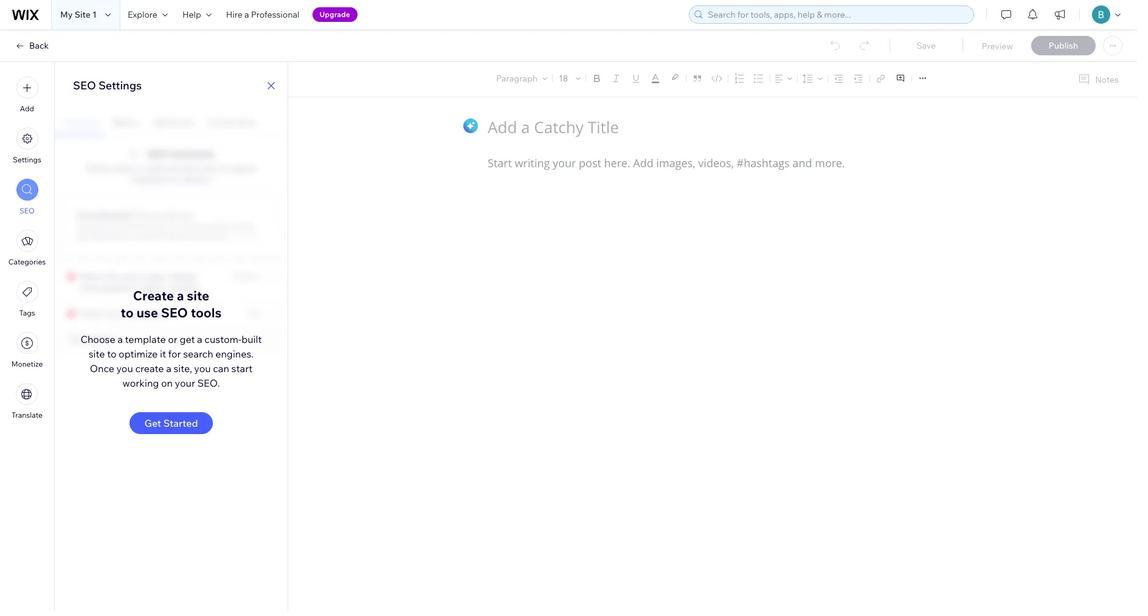Task type: vqa. For each thing, say whether or not it's contained in the screenshot.
menu
yes



Task type: locate. For each thing, give the bounding box(es) containing it.
1 horizontal spatial search
[[183, 348, 213, 360]]

1 vertical spatial optimize
[[166, 231, 195, 241]]

search up site,
[[183, 348, 213, 360]]

seo up assistant button
[[73, 78, 96, 92]]

post
[[69, 335, 84, 344]]

seo up 'follow tasks to optimize this post for search engines and visitors'
[[147, 148, 168, 160]]

0 vertical spatial post
[[198, 163, 216, 174]]

2 vertical spatial this
[[104, 271, 119, 282]]

to left the use
[[121, 304, 134, 320]]

seo inside button
[[19, 206, 35, 215]]

0 horizontal spatial you
[[116, 362, 133, 374]]

add button
[[16, 77, 38, 113]]

optimize down choose
[[166, 231, 195, 241]]

categories button
[[8, 230, 46, 266]]

professional
[[251, 9, 300, 20]]

a left site,
[[166, 362, 171, 374]]

menu
[[0, 69, 54, 427]]

better
[[143, 231, 164, 241]]

0 horizontal spatial upgrade
[[77, 221, 107, 231]]

you
[[116, 362, 133, 374], [194, 362, 211, 374]]

on
[[161, 377, 173, 389]]

site inside create a site to use seo tools
[[187, 287, 209, 303]]

0 vertical spatial this
[[182, 163, 196, 174]]

post down seo assistant
[[198, 163, 216, 174]]

1 vertical spatial for
[[168, 348, 181, 360]]

optimize inside "choose a template or get a custom-built site to optimize it for search engines. once you create a site, you can start working on your seo."
[[119, 348, 158, 360]]

to inside create a site to use seo tools
[[121, 304, 134, 320]]

1 horizontal spatial this
[[182, 163, 196, 174]]

0 horizontal spatial get
[[77, 231, 88, 241]]

basics button
[[106, 109, 146, 136]]

settings inside menu
[[13, 155, 41, 164]]

started
[[163, 417, 198, 429]]

get for post
[[150, 271, 164, 282]]

1 horizontal spatial assistant
[[170, 148, 214, 160]]

0 horizontal spatial this
[[104, 271, 119, 282]]

social
[[208, 117, 232, 128]]

your
[[175, 377, 195, 389]]

a left premium
[[117, 221, 121, 231]]

keyword up post. at the top
[[212, 221, 241, 231]]

my site 1
[[60, 9, 97, 20]]

upgrade
[[320, 10, 350, 19], [77, 221, 107, 231]]

upgrade down focus
[[77, 221, 107, 231]]

post inside 'follow tasks to optimize this post for search engines and visitors'
[[198, 163, 216, 174]]

tab list
[[55, 109, 288, 136]]

back button
[[15, 40, 49, 51]]

a left custom-
[[197, 333, 202, 345]]

0 vertical spatial settings
[[98, 78, 142, 92]]

translate button
[[12, 383, 43, 420]]

2 you from the left
[[194, 362, 211, 374]]

0 vertical spatial assistant
[[62, 117, 99, 128]]

settings
[[98, 78, 142, 92], [13, 155, 41, 164]]

assistant
[[62, 117, 99, 128], [170, 148, 214, 160]]

0 vertical spatial search
[[231, 163, 257, 174]]

2 vertical spatial get
[[180, 333, 195, 345]]

you up the seo. in the bottom of the page
[[194, 362, 211, 374]]

0 vertical spatial tasks
[[113, 163, 133, 174]]

1 vertical spatial and
[[242, 221, 255, 231]]

1 vertical spatial this
[[197, 231, 209, 241]]

this down seo assistant
[[182, 163, 196, 174]]

to right follow on the top left
[[135, 163, 144, 174]]

post.
[[211, 231, 228, 241]]

this right allow
[[104, 271, 119, 282]]

for inside "choose a template or get a custom-built site to optimize it for search engines. once you create a site, you can start working on your seo."
[[168, 348, 181, 360]]

0 horizontal spatial site
[[89, 348, 105, 360]]

choose
[[180, 221, 205, 231]]

get inside focus keyword (premium feature) upgrade to a premium plan to choose a keyword and get related tasks to better optimize this post.
[[77, 231, 88, 241]]

for right it
[[168, 348, 181, 360]]

get right or at the bottom of page
[[180, 333, 195, 345]]

upgrade inside focus keyword (premium feature) upgrade to a premium plan to choose a keyword and get related tasks to better optimize this post.
[[77, 221, 107, 231]]

1 horizontal spatial and
[[242, 221, 255, 231]]

0 horizontal spatial and
[[165, 174, 180, 185]]

0 horizontal spatial assistant
[[62, 117, 99, 128]]

1 horizontal spatial post
[[198, 163, 216, 174]]

get
[[144, 417, 161, 429]]

this down choose
[[197, 231, 209, 241]]

0 horizontal spatial settings
[[13, 155, 41, 164]]

built
[[242, 333, 262, 345]]

site up 'tools' at left
[[187, 287, 209, 303]]

monetize
[[11, 359, 43, 369]]

1 vertical spatial assistant
[[170, 148, 214, 160]]

tasks down premium
[[115, 231, 133, 241]]

0 vertical spatial site
[[187, 287, 209, 303]]

allow
[[80, 271, 102, 282]]

help
[[182, 9, 201, 20]]

0 horizontal spatial search
[[141, 282, 167, 293]]

1 horizontal spatial upgrade
[[320, 10, 350, 19]]

0 vertical spatial upgrade
[[320, 10, 350, 19]]

explore
[[128, 9, 157, 20]]

optimize down "template"
[[119, 348, 158, 360]]

get inside "choose a template or get a custom-built site to optimize it for search engines. once you create a site, you can start working on your seo."
[[180, 333, 195, 345]]

settings up seo button
[[13, 155, 41, 164]]

upgrade inside button
[[320, 10, 350, 19]]

share
[[234, 117, 256, 128]]

advanced button
[[146, 109, 201, 136]]

get up create
[[150, 271, 164, 282]]

optimize
[[145, 163, 180, 174], [166, 231, 195, 241], [119, 348, 158, 360]]

seo
[[73, 78, 96, 92], [147, 148, 168, 160], [19, 206, 35, 215], [161, 304, 188, 320]]

for
[[218, 163, 229, 174], [168, 348, 181, 360]]

assistant down seo settings
[[62, 117, 99, 128]]

1 horizontal spatial keyword
[[212, 221, 241, 231]]

1 vertical spatial settings
[[13, 155, 41, 164]]

a down 'indexed'
[[177, 287, 184, 303]]

0 horizontal spatial post
[[120, 271, 138, 282]]

help button
[[175, 0, 219, 29]]

it
[[160, 348, 166, 360]]

a
[[244, 9, 249, 20], [117, 221, 121, 231], [206, 221, 210, 231], [177, 287, 184, 303], [118, 333, 123, 345], [197, 333, 202, 345], [166, 362, 171, 374]]

search inside "allow this post to get indexed (may appear in search results)"
[[141, 282, 167, 293]]

and
[[165, 174, 180, 185], [242, 221, 255, 231]]

to
[[135, 163, 144, 174], [108, 221, 115, 231], [171, 221, 178, 231], [135, 231, 142, 241], [140, 271, 148, 282], [121, 304, 134, 320], [107, 348, 116, 360]]

search right in
[[141, 282, 167, 293]]

related
[[90, 231, 114, 241]]

tasks right follow on the top left
[[113, 163, 133, 174]]

1 horizontal spatial you
[[194, 362, 211, 374]]

to up related
[[108, 221, 115, 231]]

1 vertical spatial search
[[141, 282, 167, 293]]

to inside 'follow tasks to optimize this post for search engines and visitors'
[[135, 163, 144, 174]]

search
[[231, 163, 257, 174], [141, 282, 167, 293], [183, 348, 213, 360]]

tasks inside focus keyword (premium feature) upgrade to a premium plan to choose a keyword and get related tasks to better optimize this post.
[[115, 231, 133, 241]]

paragraph button
[[494, 70, 550, 87]]

1 vertical spatial keyword
[[212, 221, 241, 231]]

and left visitors
[[165, 174, 180, 185]]

social share button
[[201, 109, 263, 136]]

0 vertical spatial optimize
[[145, 163, 180, 174]]

seo for seo assistant
[[147, 148, 168, 160]]

upgrade right professional
[[320, 10, 350, 19]]

settings button
[[13, 128, 41, 164]]

for right visitors
[[218, 163, 229, 174]]

0 horizontal spatial for
[[168, 348, 181, 360]]

plan
[[155, 221, 170, 231]]

0 vertical spatial for
[[218, 163, 229, 174]]

2 horizontal spatial get
[[180, 333, 195, 345]]

to up once
[[107, 348, 116, 360]]

create
[[133, 287, 174, 303]]

1 horizontal spatial site
[[187, 287, 209, 303]]

tasks
[[113, 163, 133, 174], [115, 231, 133, 241]]

1 vertical spatial tasks
[[115, 231, 133, 241]]

2 vertical spatial search
[[183, 348, 213, 360]]

tab list containing assistant
[[55, 109, 288, 136]]

get left related
[[77, 231, 88, 241]]

seo down results)
[[161, 304, 188, 320]]

post
[[198, 163, 216, 174], [120, 271, 138, 282]]

Search for tools, apps, help & more... field
[[704, 6, 970, 23]]

1 horizontal spatial get
[[150, 271, 164, 282]]

1 vertical spatial site
[[89, 348, 105, 360]]

get inside "allow this post to get indexed (may appear in search results)"
[[150, 271, 164, 282]]

keyword up related
[[99, 210, 129, 220]]

get
[[77, 231, 88, 241], [150, 271, 164, 282], [180, 333, 195, 345]]

seo up categories "button"
[[19, 206, 35, 215]]

2 horizontal spatial this
[[197, 231, 209, 241]]

site down choose
[[89, 348, 105, 360]]

insights
[[86, 335, 113, 344]]

post up create
[[120, 271, 138, 282]]

2 horizontal spatial search
[[231, 163, 257, 174]]

1 vertical spatial post
[[120, 271, 138, 282]]

1 horizontal spatial for
[[218, 163, 229, 174]]

keyword
[[99, 210, 129, 220], [212, 221, 241, 231]]

seo.
[[197, 377, 220, 389]]

1 vertical spatial upgrade
[[77, 221, 107, 231]]

to inside "allow this post to get indexed (may appear in search results)"
[[140, 271, 148, 282]]

premium
[[122, 221, 153, 231]]

you up working
[[116, 362, 133, 374]]

site
[[187, 287, 209, 303], [89, 348, 105, 360]]

create
[[135, 362, 164, 374]]

this
[[182, 163, 196, 174], [197, 231, 209, 241], [104, 271, 119, 282]]

to right in
[[140, 271, 148, 282]]

0 vertical spatial and
[[165, 174, 180, 185]]

0 horizontal spatial keyword
[[99, 210, 129, 220]]

follow tasks to optimize this post for search engines and visitors
[[85, 163, 257, 185]]

2 vertical spatial optimize
[[119, 348, 158, 360]]

settings up the basics
[[98, 78, 142, 92]]

assistant up visitors
[[170, 148, 214, 160]]

low
[[247, 311, 260, 317]]

tags button
[[16, 281, 38, 317]]

0 vertical spatial get
[[77, 231, 88, 241]]

working
[[122, 377, 159, 389]]

1 vertical spatial get
[[150, 271, 164, 282]]

basics
[[113, 117, 139, 128]]

optimize down seo assistant
[[145, 163, 180, 174]]

monetize button
[[11, 332, 43, 369]]

template
[[125, 333, 166, 345]]

custom-
[[205, 333, 242, 345]]

and up critical on the left of page
[[242, 221, 255, 231]]

search inside 'follow tasks to optimize this post for search engines and visitors'
[[231, 163, 257, 174]]

back
[[29, 40, 49, 51]]

search down share
[[231, 163, 257, 174]]



Task type: describe. For each thing, give the bounding box(es) containing it.
for inside 'follow tasks to optimize this post for search engines and visitors'
[[218, 163, 229, 174]]

follow
[[85, 163, 111, 174]]

a right hire
[[244, 9, 249, 20]]

this inside 'follow tasks to optimize this post for search engines and visitors'
[[182, 163, 196, 174]]

this inside "allow this post to get indexed (may appear in search results)"
[[104, 271, 119, 282]]

critical
[[232, 274, 260, 280]]

notes button
[[1074, 71, 1123, 88]]

seo for seo
[[19, 206, 35, 215]]

site inside "choose a template or get a custom-built site to optimize it for search engines. once you create a site, you can start working on your seo."
[[89, 348, 105, 360]]

seo settings
[[73, 78, 142, 92]]

site
[[75, 9, 91, 20]]

(may
[[80, 282, 100, 293]]

can
[[213, 362, 229, 374]]

optimize inside focus keyword (premium feature) upgrade to a premium plan to choose a keyword and get related tasks to better optimize this post.
[[166, 231, 195, 241]]

tasks inside 'follow tasks to optimize this post for search engines and visitors'
[[113, 163, 133, 174]]

Add a Catchy Title text field
[[488, 116, 925, 138]]

optimize inside 'follow tasks to optimize this post for search engines and visitors'
[[145, 163, 180, 174]]

engines
[[132, 174, 163, 185]]

(premium
[[131, 210, 164, 220]]

1
[[92, 9, 97, 20]]

advanced
[[153, 117, 193, 128]]

assistant button
[[55, 109, 106, 136]]

in
[[132, 282, 139, 293]]

a right insights
[[118, 333, 123, 345]]

start
[[231, 362, 253, 374]]

1 horizontal spatial settings
[[98, 78, 142, 92]]

translate
[[12, 411, 43, 420]]

seo inside create a site to use seo tools
[[161, 304, 188, 320]]

post inside "allow this post to get indexed (may appear in search results)"
[[120, 271, 138, 282]]

hire a professional
[[226, 9, 300, 20]]

1 you from the left
[[116, 362, 133, 374]]

description
[[126, 308, 171, 319]]

a right choose
[[206, 221, 210, 231]]

use
[[137, 304, 158, 320]]

and inside focus keyword (premium feature) upgrade to a premium plan to choose a keyword and get related tasks to better optimize this post.
[[242, 221, 255, 231]]

write meta description
[[80, 308, 171, 319]]

hire a professional link
[[219, 0, 307, 29]]

my
[[60, 9, 73, 20]]

write
[[80, 308, 102, 319]]

focus keyword (premium feature) upgrade to a premium plan to choose a keyword and get related tasks to better optimize this post.
[[77, 210, 255, 241]]

engines.
[[215, 348, 254, 360]]

tools
[[191, 304, 222, 320]]

appear
[[102, 282, 130, 293]]

social share
[[208, 117, 256, 128]]

post insights
[[69, 335, 113, 344]]

notes
[[1095, 74, 1119, 85]]

menu containing add
[[0, 69, 54, 427]]

to down the feature)
[[171, 221, 178, 231]]

a inside create a site to use seo tools
[[177, 287, 184, 303]]

choose a template or get a custom-built site to optimize it for search engines. once you create a site, you can start working on your seo.
[[81, 333, 262, 389]]

get started
[[144, 417, 198, 429]]

hire
[[226, 9, 243, 20]]

to inside "choose a template or get a custom-built site to optimize it for search engines. once you create a site, you can start working on your seo."
[[107, 348, 116, 360]]

get started button
[[130, 412, 213, 434]]

paragraph
[[496, 73, 538, 84]]

get for template
[[180, 333, 195, 345]]

create a site to use seo tools
[[121, 287, 222, 320]]

upgrade button
[[312, 7, 357, 22]]

or
[[168, 333, 178, 345]]

indexed
[[166, 271, 197, 282]]

seo button
[[16, 179, 38, 215]]

tags
[[19, 308, 35, 317]]

feature)
[[165, 210, 192, 220]]

to down premium
[[135, 231, 142, 241]]

categories
[[8, 257, 46, 266]]

search inside "choose a template or get a custom-built site to optimize it for search engines. once you create a site, you can start working on your seo."
[[183, 348, 213, 360]]

focus
[[77, 210, 97, 220]]

visitors
[[182, 174, 211, 185]]

seo for seo settings
[[73, 78, 96, 92]]

results)
[[169, 282, 198, 293]]

once
[[90, 362, 114, 374]]

seo assistant
[[147, 148, 214, 160]]

add
[[20, 104, 34, 113]]

assistant inside button
[[62, 117, 99, 128]]

this inside focus keyword (premium feature) upgrade to a premium plan to choose a keyword and get related tasks to better optimize this post.
[[197, 231, 209, 241]]

meta
[[104, 308, 124, 319]]

and inside 'follow tasks to optimize this post for search engines and visitors'
[[165, 174, 180, 185]]

allow this post to get indexed (may appear in search results)
[[80, 271, 198, 293]]

0 vertical spatial keyword
[[99, 210, 129, 220]]

choose
[[81, 333, 115, 345]]

site,
[[174, 362, 192, 374]]



